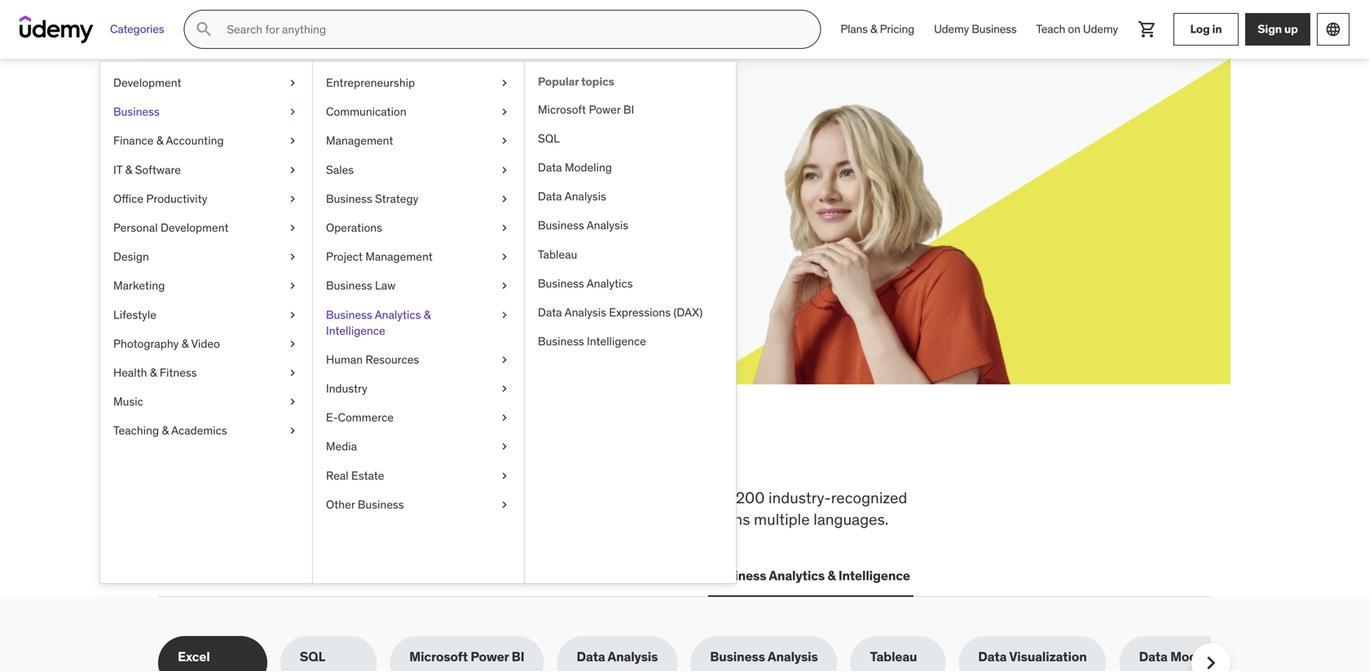 Task type: describe. For each thing, give the bounding box(es) containing it.
industry-
[[769, 488, 831, 508]]

development for web
[[192, 568, 273, 585]]

science
[[527, 568, 576, 585]]

e-
[[326, 411, 338, 425]]

0 vertical spatial your
[[338, 130, 397, 163]]

categories
[[110, 22, 164, 36]]

on
[[1068, 22, 1081, 36]]

future
[[402, 130, 481, 163]]

project management link
[[313, 243, 524, 272]]

xsmall image for sales
[[498, 162, 511, 178]]

sign up
[[1258, 22, 1298, 36]]

xsmall image for teaching & academics
[[286, 423, 299, 439]]

xsmall image for it & software
[[286, 162, 299, 178]]

business analytics & intelligence for business analytics & intelligence link
[[326, 308, 431, 338]]

& inside button
[[828, 568, 836, 585]]

health & fitness link
[[100, 359, 312, 388]]

business analysis link
[[525, 211, 736, 240]]

2 udemy from the left
[[1083, 22, 1118, 36]]

200
[[736, 488, 765, 508]]

business analytics & intelligence for business analytics & intelligence button
[[712, 568, 910, 585]]

submit search image
[[194, 20, 214, 39]]

business intelligence link
[[525, 327, 736, 356]]

including
[[521, 488, 584, 508]]

real estate
[[326, 469, 384, 483]]

teaching & academics link
[[100, 417, 312, 446]]

skills
[[217, 130, 290, 163]]

data analysis inside "business analytics & intelligence" 'element'
[[538, 189, 606, 204]]

leadership
[[409, 568, 476, 585]]

software
[[135, 162, 181, 177]]

resources
[[366, 353, 419, 367]]

0 horizontal spatial your
[[264, 170, 289, 187]]

intelligence for business analytics & intelligence button
[[839, 568, 910, 585]]

development
[[586, 510, 676, 530]]

web development
[[161, 568, 273, 585]]

1 horizontal spatial in
[[1213, 22, 1222, 36]]

business analytics & intelligence element
[[524, 62, 736, 584]]

xsmall image for office productivity
[[286, 191, 299, 207]]

with
[[347, 170, 371, 187]]

skills for your future expand your potential with a course. starting at just $12.99 through dec 15.
[[217, 130, 516, 205]]

marketing
[[113, 279, 165, 293]]

business analytics & intelligence link
[[313, 301, 524, 346]]

& for fitness
[[150, 366, 157, 380]]

marketing link
[[100, 272, 312, 301]]

you
[[364, 435, 423, 477]]

microsoft power bi inside "topic filters" element
[[409, 649, 525, 666]]

spans
[[709, 510, 750, 530]]

photography & video
[[113, 337, 220, 351]]

business analytics & intelligence button
[[708, 557, 914, 596]]

categories button
[[100, 10, 174, 49]]

recognized
[[831, 488, 908, 508]]

content
[[623, 488, 676, 508]]

data modeling inside "business analytics & intelligence" 'element'
[[538, 160, 612, 175]]

0 vertical spatial development
[[113, 75, 181, 90]]

udemy image
[[20, 15, 94, 43]]

xsmall image for personal development
[[286, 220, 299, 236]]

power inside "topic filters" element
[[471, 649, 509, 666]]

analysis for data analysis expressions (dax) link at top
[[565, 305, 606, 320]]

languages.
[[814, 510, 889, 530]]

estate
[[351, 469, 384, 483]]

0 vertical spatial skills
[[270, 435, 358, 477]]

supports
[[337, 510, 398, 530]]

communication button
[[592, 557, 695, 596]]

business analysis inside "topic filters" element
[[710, 649, 818, 666]]

for inside covering critical workplace skills to technical topics, including prep content for over 200 industry-recognized certifications, our catalog supports well-rounded professional development and spans multiple languages.
[[680, 488, 699, 508]]

teach
[[1037, 22, 1066, 36]]

xsmall image for business strategy
[[498, 191, 511, 207]]

microsoft power bi link
[[525, 95, 736, 124]]

up
[[1285, 22, 1298, 36]]

productivity
[[146, 191, 207, 206]]

xsmall image for human resources
[[498, 352, 511, 368]]

business inside "topic filters" element
[[710, 649, 765, 666]]

business law
[[326, 279, 396, 293]]

video
[[191, 337, 220, 351]]

design
[[113, 250, 149, 264]]

& for software
[[125, 162, 132, 177]]

modeling inside "topic filters" element
[[1171, 649, 1228, 666]]

modeling inside "business analytics & intelligence" 'element'
[[565, 160, 612, 175]]

our
[[256, 510, 278, 530]]

bi inside "topic filters" element
[[512, 649, 525, 666]]

human resources
[[326, 353, 419, 367]]

sql inside "topic filters" element
[[300, 649, 325, 666]]

business analytics link
[[525, 269, 736, 298]]

expand
[[217, 170, 261, 187]]

xsmall image for real estate
[[498, 468, 511, 484]]

e-commerce link
[[313, 404, 524, 433]]

visualization
[[1010, 649, 1087, 666]]

music link
[[100, 388, 312, 417]]

real estate link
[[313, 462, 524, 491]]

other
[[326, 498, 355, 512]]

office productivity
[[113, 191, 207, 206]]

log in
[[1191, 22, 1222, 36]]

teaching & academics
[[113, 424, 227, 438]]

one
[[551, 435, 610, 477]]

place
[[616, 435, 701, 477]]

web development button
[[158, 557, 276, 596]]

well-
[[402, 510, 436, 530]]

data science
[[496, 568, 576, 585]]

power inside "business analytics & intelligence" 'element'
[[589, 102, 621, 117]]

web
[[161, 568, 189, 585]]

certifications
[[306, 568, 389, 585]]

xsmall image for business law
[[498, 278, 511, 294]]

business link
[[100, 97, 312, 127]]

strategy
[[375, 191, 419, 206]]

analytics for business analytics link at the top of page
[[587, 276, 633, 291]]

data analysis link
[[525, 182, 736, 211]]

human
[[326, 353, 363, 367]]

0 vertical spatial management
[[326, 133, 393, 148]]

microsoft power bi inside microsoft power bi link
[[538, 102, 635, 117]]

rounded
[[436, 510, 494, 530]]

microsoft inside "business analytics & intelligence" 'element'
[[538, 102, 586, 117]]

bi inside "business analytics & intelligence" 'element'
[[624, 102, 635, 117]]

sales
[[326, 162, 354, 177]]

analysis for the data analysis link
[[565, 189, 606, 204]]

(dax)
[[674, 305, 703, 320]]

15.
[[335, 188, 350, 205]]

tableau link
[[525, 240, 736, 269]]

analysis for business analysis link
[[587, 218, 629, 233]]

communication link
[[313, 97, 524, 127]]

human resources link
[[313, 346, 524, 375]]

office
[[113, 191, 143, 206]]

excel
[[178, 649, 210, 666]]

health & fitness
[[113, 366, 197, 380]]

xsmall image for finance & accounting
[[286, 133, 299, 149]]

skills inside covering critical workplace skills to technical topics, including prep content for over 200 industry-recognized certifications, our catalog supports well-rounded professional development and spans multiple languages.
[[349, 488, 384, 508]]

covering
[[158, 488, 220, 508]]

design link
[[100, 243, 312, 272]]

xsmall image for photography & video
[[286, 336, 299, 352]]



Task type: locate. For each thing, give the bounding box(es) containing it.
0 horizontal spatial bi
[[512, 649, 525, 666]]

other business link
[[313, 491, 524, 520]]

xsmall image for media
[[498, 439, 511, 455]]

xsmall image inside office productivity link
[[286, 191, 299, 207]]

xsmall image inside the development link
[[286, 75, 299, 91]]

personal development link
[[100, 214, 312, 243]]

e-commerce
[[326, 411, 394, 425]]

development link
[[100, 68, 312, 97]]

it certifications
[[293, 568, 389, 585]]

intelligence
[[326, 324, 385, 338], [587, 334, 646, 349], [839, 568, 910, 585]]

skills up supports
[[349, 488, 384, 508]]

xsmall image for business analytics & intelligence
[[498, 307, 511, 323]]

0 vertical spatial analytics
[[587, 276, 633, 291]]

in up the including
[[513, 435, 545, 477]]

it left certifications
[[293, 568, 304, 585]]

& right health
[[150, 366, 157, 380]]

0 vertical spatial for
[[295, 130, 333, 163]]

0 horizontal spatial analytics
[[375, 308, 421, 322]]

xsmall image inside 'sales' link
[[498, 162, 511, 178]]

& left video
[[182, 337, 189, 351]]

xsmall image inside e-commerce "link"
[[498, 410, 511, 426]]

2 vertical spatial development
[[192, 568, 273, 585]]

business analytics & intelligence up human resources
[[326, 308, 431, 338]]

analytics inside 'element'
[[587, 276, 633, 291]]

course.
[[385, 170, 427, 187]]

1 vertical spatial it
[[293, 568, 304, 585]]

analytics up data analysis expressions (dax)
[[587, 276, 633, 291]]

1 horizontal spatial modeling
[[1171, 649, 1228, 666]]

1 horizontal spatial business analytics & intelligence
[[712, 568, 910, 585]]

xsmall image
[[286, 104, 299, 120], [498, 104, 511, 120], [286, 133, 299, 149], [498, 133, 511, 149], [286, 162, 299, 178], [286, 191, 299, 207], [498, 191, 511, 207], [286, 220, 299, 236], [286, 249, 299, 265], [498, 249, 511, 265], [286, 307, 299, 323], [498, 307, 511, 323], [498, 352, 511, 368], [286, 365, 299, 381], [286, 394, 299, 410], [498, 410, 511, 426], [286, 423, 299, 439], [498, 439, 511, 455]]

& right plans
[[871, 22, 878, 36]]

analytics for business analytics & intelligence link
[[375, 308, 421, 322]]

xsmall image inside design link
[[286, 249, 299, 265]]

xsmall image for music
[[286, 394, 299, 410]]

potential
[[292, 170, 344, 187]]

1 vertical spatial modeling
[[1171, 649, 1228, 666]]

for up potential
[[295, 130, 333, 163]]

workplace
[[274, 488, 345, 508]]

1 vertical spatial tableau
[[870, 649, 917, 666]]

0 vertical spatial business analysis
[[538, 218, 629, 233]]

starting
[[430, 170, 477, 187]]

finance & accounting link
[[100, 127, 312, 156]]

1 vertical spatial in
[[513, 435, 545, 477]]

xsmall image inside other business link
[[498, 497, 511, 513]]

1 horizontal spatial data modeling
[[1139, 649, 1228, 666]]

xsmall image for operations
[[498, 220, 511, 236]]

1 vertical spatial development
[[161, 220, 229, 235]]

xsmall image inside human resources link
[[498, 352, 511, 368]]

intelligence down languages. at the right bottom
[[839, 568, 910, 585]]

& up office
[[125, 162, 132, 177]]

business inside button
[[712, 568, 767, 585]]

1 horizontal spatial tableau
[[870, 649, 917, 666]]

business intelligence
[[538, 334, 646, 349]]

lifestyle link
[[100, 301, 312, 330]]

business analytics & intelligence
[[326, 308, 431, 338], [712, 568, 910, 585]]

covering critical workplace skills to technical topics, including prep content for over 200 industry-recognized certifications, our catalog supports well-rounded professional development and spans multiple languages.
[[158, 488, 908, 530]]

udemy business link
[[925, 10, 1027, 49]]

& right teaching
[[162, 424, 169, 438]]

0 horizontal spatial intelligence
[[326, 324, 385, 338]]

0 horizontal spatial sql
[[300, 649, 325, 666]]

topics,
[[471, 488, 517, 508]]

xsmall image for management
[[498, 133, 511, 149]]

for inside 'skills for your future expand your potential with a course. starting at just $12.99 through dec 15.'
[[295, 130, 333, 163]]

1 vertical spatial data analysis
[[577, 649, 658, 666]]

xsmall image inside real estate link
[[498, 468, 511, 484]]

2 horizontal spatial analytics
[[769, 568, 825, 585]]

1 horizontal spatial udemy
[[1083, 22, 1118, 36]]

analytics down multiple
[[769, 568, 825, 585]]

1 horizontal spatial business analysis
[[710, 649, 818, 666]]

microsoft inside "topic filters" element
[[409, 649, 468, 666]]

microsoft power bi
[[538, 102, 635, 117], [409, 649, 525, 666]]

xsmall image inside the business law link
[[498, 278, 511, 294]]

xsmall image inside media link
[[498, 439, 511, 455]]

0 horizontal spatial microsoft
[[409, 649, 468, 666]]

& for accounting
[[156, 133, 163, 148]]

development right web
[[192, 568, 273, 585]]

1 horizontal spatial sql
[[538, 131, 560, 146]]

data inside button
[[496, 568, 524, 585]]

& down languages. at the right bottom
[[828, 568, 836, 585]]

1 horizontal spatial it
[[293, 568, 304, 585]]

intelligence inside 'business analytics & intelligence'
[[326, 324, 385, 338]]

it & software
[[113, 162, 181, 177]]

sql inside "business analytics & intelligence" 'element'
[[538, 131, 560, 146]]

xsmall image inside management link
[[498, 133, 511, 149]]

intelligence inside button
[[839, 568, 910, 585]]

xsmall image inside operations link
[[498, 220, 511, 236]]

just
[[495, 170, 516, 187]]

0 vertical spatial business analytics & intelligence
[[326, 308, 431, 338]]

operations
[[326, 220, 382, 235]]

0 horizontal spatial in
[[513, 435, 545, 477]]

1 udemy from the left
[[934, 22, 969, 36]]

sql link
[[525, 124, 736, 153]]

0 horizontal spatial it
[[113, 162, 122, 177]]

xsmall image for entrepreneurship
[[498, 75, 511, 91]]

modeling
[[565, 160, 612, 175], [1171, 649, 1228, 666]]

xsmall image for e-commerce
[[498, 410, 511, 426]]

xsmall image inside business link
[[286, 104, 299, 120]]

prep
[[587, 488, 619, 508]]

xsmall image for communication
[[498, 104, 511, 120]]

0 horizontal spatial business analytics & intelligence
[[326, 308, 431, 338]]

business law link
[[313, 272, 524, 301]]

it certifications button
[[289, 557, 393, 596]]

it up office
[[113, 162, 122, 177]]

dec
[[308, 188, 332, 205]]

it for it certifications
[[293, 568, 304, 585]]

1 horizontal spatial microsoft
[[538, 102, 586, 117]]

next image
[[1198, 651, 1224, 672]]

& down the business law link
[[424, 308, 431, 322]]

management up sales
[[326, 133, 393, 148]]

leadership button
[[406, 557, 480, 596]]

skills
[[270, 435, 358, 477], [349, 488, 384, 508]]

& inside 'link'
[[182, 337, 189, 351]]

for up and
[[680, 488, 699, 508]]

0 horizontal spatial power
[[471, 649, 509, 666]]

0 vertical spatial in
[[1213, 22, 1222, 36]]

expressions
[[609, 305, 671, 320]]

microsoft down leadership button at the left bottom
[[409, 649, 468, 666]]

shopping cart with 0 items image
[[1138, 20, 1158, 39]]

xsmall image for marketing
[[286, 278, 299, 294]]

business analytics & intelligence down multiple
[[712, 568, 910, 585]]

xsmall image inside music link
[[286, 394, 299, 410]]

business analysis inside business analysis link
[[538, 218, 629, 233]]

0 horizontal spatial communication
[[326, 104, 407, 119]]

intelligence down data analysis expressions (dax)
[[587, 334, 646, 349]]

law
[[375, 279, 396, 293]]

& inside 'business analytics & intelligence'
[[424, 308, 431, 322]]

xsmall image for other business
[[498, 497, 511, 513]]

data modeling
[[538, 160, 612, 175], [1139, 649, 1228, 666]]

0 horizontal spatial data modeling
[[538, 160, 612, 175]]

operations link
[[313, 214, 524, 243]]

business strategy link
[[313, 185, 524, 214]]

xsmall image for industry
[[498, 381, 511, 397]]

your
[[338, 130, 397, 163], [264, 170, 289, 187]]

to
[[387, 488, 401, 508]]

topic filters element
[[158, 637, 1247, 672]]

your up with
[[338, 130, 397, 163]]

certifications,
[[158, 510, 252, 530]]

commerce
[[338, 411, 394, 425]]

&
[[871, 22, 878, 36], [156, 133, 163, 148], [125, 162, 132, 177], [424, 308, 431, 322], [182, 337, 189, 351], [150, 366, 157, 380], [162, 424, 169, 438], [828, 568, 836, 585]]

intelligence inside 'element'
[[587, 334, 646, 349]]

development down categories dropdown button
[[113, 75, 181, 90]]

professional
[[497, 510, 582, 530]]

0 vertical spatial bi
[[624, 102, 635, 117]]

1 vertical spatial microsoft power bi
[[409, 649, 525, 666]]

entrepreneurship
[[326, 75, 415, 90]]

1 horizontal spatial bi
[[624, 102, 635, 117]]

business analytics
[[538, 276, 633, 291]]

business analysis
[[538, 218, 629, 233], [710, 649, 818, 666]]

xsmall image inside personal development link
[[286, 220, 299, 236]]

0 vertical spatial modeling
[[565, 160, 612, 175]]

1 vertical spatial data modeling
[[1139, 649, 1228, 666]]

1 vertical spatial microsoft
[[409, 649, 468, 666]]

0 vertical spatial microsoft
[[538, 102, 586, 117]]

1 horizontal spatial microsoft power bi
[[538, 102, 635, 117]]

analytics inside button
[[769, 568, 825, 585]]

1 horizontal spatial analytics
[[587, 276, 633, 291]]

data modeling inside "topic filters" element
[[1139, 649, 1228, 666]]

management up law
[[366, 250, 433, 264]]

intelligence for business analytics & intelligence link
[[326, 324, 385, 338]]

& right finance
[[156, 133, 163, 148]]

1 vertical spatial bi
[[512, 649, 525, 666]]

it for it & software
[[113, 162, 122, 177]]

1 horizontal spatial intelligence
[[587, 334, 646, 349]]

& for pricing
[[871, 22, 878, 36]]

1 vertical spatial for
[[680, 488, 699, 508]]

udemy right pricing
[[934, 22, 969, 36]]

business analytics & intelligence inside business analytics & intelligence button
[[712, 568, 910, 585]]

1 horizontal spatial your
[[338, 130, 397, 163]]

entrepreneurship link
[[313, 68, 524, 97]]

data analysis inside "topic filters" element
[[577, 649, 658, 666]]

tableau inside "business analytics & intelligence" 'element'
[[538, 247, 577, 262]]

1 vertical spatial management
[[366, 250, 433, 264]]

xsmall image for health & fitness
[[286, 365, 299, 381]]

2 horizontal spatial intelligence
[[839, 568, 910, 585]]

the
[[212, 435, 264, 477]]

business strategy
[[326, 191, 419, 206]]

xsmall image inside photography & video 'link'
[[286, 336, 299, 352]]

0 horizontal spatial tableau
[[538, 247, 577, 262]]

1 vertical spatial analytics
[[375, 308, 421, 322]]

0 horizontal spatial for
[[295, 130, 333, 163]]

0 vertical spatial tableau
[[538, 247, 577, 262]]

xsmall image
[[286, 75, 299, 91], [498, 75, 511, 91], [498, 162, 511, 178], [498, 220, 511, 236], [286, 278, 299, 294], [498, 278, 511, 294], [286, 336, 299, 352], [498, 381, 511, 397], [498, 468, 511, 484], [498, 497, 511, 513]]

xsmall image for design
[[286, 249, 299, 265]]

xsmall image inside the marketing link
[[286, 278, 299, 294]]

0 vertical spatial power
[[589, 102, 621, 117]]

development for personal
[[161, 220, 229, 235]]

udemy business
[[934, 22, 1017, 36]]

all the skills you need in one place
[[158, 435, 701, 477]]

0 vertical spatial data modeling
[[538, 160, 612, 175]]

xsmall image for project management
[[498, 249, 511, 265]]

and
[[680, 510, 706, 530]]

xsmall image for development
[[286, 75, 299, 91]]

1 vertical spatial skills
[[349, 488, 384, 508]]

business analytics & intelligence inside business analytics & intelligence link
[[326, 308, 431, 338]]

2 vertical spatial analytics
[[769, 568, 825, 585]]

0 horizontal spatial business analysis
[[538, 218, 629, 233]]

data analysis expressions (dax)
[[538, 305, 703, 320]]

skills down e-
[[270, 435, 358, 477]]

sql
[[538, 131, 560, 146], [300, 649, 325, 666]]

xsmall image inside it & software link
[[286, 162, 299, 178]]

fitness
[[160, 366, 197, 380]]

project management
[[326, 250, 433, 264]]

in
[[1213, 22, 1222, 36], [513, 435, 545, 477]]

1 horizontal spatial power
[[589, 102, 621, 117]]

1 vertical spatial sql
[[300, 649, 325, 666]]

analytics for business analytics & intelligence button
[[769, 568, 825, 585]]

development down office productivity link
[[161, 220, 229, 235]]

1 vertical spatial your
[[264, 170, 289, 187]]

1 horizontal spatial communication
[[595, 568, 692, 585]]

management link
[[313, 127, 524, 156]]

critical
[[224, 488, 270, 508]]

1 vertical spatial business analytics & intelligence
[[712, 568, 910, 585]]

0 vertical spatial data analysis
[[538, 189, 606, 204]]

your up through
[[264, 170, 289, 187]]

it inside button
[[293, 568, 304, 585]]

choose a language image
[[1326, 21, 1342, 38]]

communication for 'communication' link
[[326, 104, 407, 119]]

microsoft down popular
[[538, 102, 586, 117]]

analytics down law
[[375, 308, 421, 322]]

personal
[[113, 220, 158, 235]]

xsmall image inside the lifestyle link
[[286, 307, 299, 323]]

& for academics
[[162, 424, 169, 438]]

plans
[[841, 22, 868, 36]]

xsmall image inside industry link
[[498, 381, 511, 397]]

tableau inside "topic filters" element
[[870, 649, 917, 666]]

0 vertical spatial communication
[[326, 104, 407, 119]]

development
[[113, 75, 181, 90], [161, 220, 229, 235], [192, 568, 273, 585]]

in right "log"
[[1213, 22, 1222, 36]]

xsmall image for lifestyle
[[286, 307, 299, 323]]

xsmall image inside health & fitness link
[[286, 365, 299, 381]]

development inside button
[[192, 568, 273, 585]]

0 vertical spatial sql
[[538, 131, 560, 146]]

xsmall image inside business analytics & intelligence link
[[498, 307, 511, 323]]

xsmall image inside teaching & academics link
[[286, 423, 299, 439]]

xsmall image inside 'communication' link
[[498, 104, 511, 120]]

teach on udemy link
[[1027, 10, 1128, 49]]

0 vertical spatial it
[[113, 162, 122, 177]]

xsmall image inside entrepreneurship link
[[498, 75, 511, 91]]

log in link
[[1174, 13, 1239, 46]]

catalog
[[282, 510, 333, 530]]

0 horizontal spatial modeling
[[565, 160, 612, 175]]

udemy right on
[[1083, 22, 1118, 36]]

udemy
[[934, 22, 969, 36], [1083, 22, 1118, 36]]

project
[[326, 250, 363, 264]]

xsmall image inside project management link
[[498, 249, 511, 265]]

xsmall image inside finance & accounting link
[[286, 133, 299, 149]]

1 vertical spatial business analysis
[[710, 649, 818, 666]]

communication down development
[[595, 568, 692, 585]]

communication down 'entrepreneurship'
[[326, 104, 407, 119]]

intelligence up human at the bottom left of page
[[326, 324, 385, 338]]

Search for anything text field
[[224, 15, 801, 43]]

analysis
[[565, 189, 606, 204], [587, 218, 629, 233], [565, 305, 606, 320], [608, 649, 658, 666], [768, 649, 818, 666]]

& for video
[[182, 337, 189, 351]]

0 horizontal spatial udemy
[[934, 22, 969, 36]]

other business
[[326, 498, 404, 512]]

1 vertical spatial power
[[471, 649, 509, 666]]

xsmall image for business
[[286, 104, 299, 120]]

industry link
[[313, 375, 524, 404]]

academics
[[171, 424, 227, 438]]

1 vertical spatial communication
[[595, 568, 692, 585]]

communication for communication button
[[595, 568, 692, 585]]

xsmall image inside the business strategy link
[[498, 191, 511, 207]]

bi
[[624, 102, 635, 117], [512, 649, 525, 666]]

topics
[[581, 74, 615, 89]]

0 vertical spatial microsoft power bi
[[538, 102, 635, 117]]

1 horizontal spatial for
[[680, 488, 699, 508]]

finance
[[113, 133, 154, 148]]

communication inside button
[[595, 568, 692, 585]]

analytics inside 'business analytics & intelligence'
[[375, 308, 421, 322]]

0 horizontal spatial microsoft power bi
[[409, 649, 525, 666]]



Task type: vqa. For each thing, say whether or not it's contained in the screenshot.
the bottommost BI
yes



